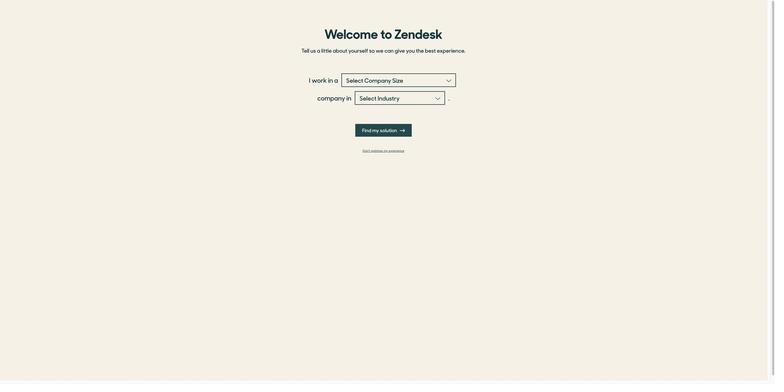 Task type: locate. For each thing, give the bounding box(es) containing it.
i work in a
[[309, 76, 338, 85]]

my
[[372, 127, 379, 134], [384, 149, 388, 153]]

0 vertical spatial in
[[328, 76, 333, 85]]

1 vertical spatial a
[[334, 76, 338, 85]]

0 horizontal spatial a
[[317, 47, 320, 54]]

best
[[425, 47, 436, 54]]

the
[[416, 47, 424, 54]]

a right us
[[317, 47, 320, 54]]

my right find
[[372, 127, 379, 134]]

.
[[449, 94, 450, 103]]

can
[[385, 47, 394, 54]]

tell
[[302, 47, 310, 54]]

1 horizontal spatial a
[[334, 76, 338, 85]]

find     my solution
[[362, 127, 398, 134]]

i
[[309, 76, 311, 85]]

a
[[317, 47, 320, 54], [334, 76, 338, 85]]

a right the work
[[334, 76, 338, 85]]

0 horizontal spatial my
[[372, 127, 379, 134]]

my right optimize
[[384, 149, 388, 153]]

in right the work
[[328, 76, 333, 85]]

in right company
[[347, 94, 352, 103]]

so
[[369, 47, 375, 54]]

don't optimize my experience
[[363, 149, 405, 153]]

1 vertical spatial my
[[384, 149, 388, 153]]

tell us a little about yourself so we can give you the best experience.
[[302, 47, 466, 54]]

0 vertical spatial my
[[372, 127, 379, 134]]

about
[[333, 47, 348, 54]]

company in
[[317, 94, 352, 103]]

welcome
[[325, 24, 378, 42]]

find
[[362, 127, 371, 134]]

1 vertical spatial in
[[347, 94, 352, 103]]

solution
[[380, 127, 397, 134]]

don't
[[363, 149, 370, 153]]

in
[[328, 76, 333, 85], [347, 94, 352, 103]]

1 horizontal spatial my
[[384, 149, 388, 153]]

don't optimize my experience link
[[298, 149, 469, 153]]

welcome to zendesk
[[325, 24, 443, 42]]

my inside button
[[372, 127, 379, 134]]



Task type: describe. For each thing, give the bounding box(es) containing it.
us
[[311, 47, 316, 54]]

we
[[376, 47, 384, 54]]

1 horizontal spatial in
[[347, 94, 352, 103]]

experience.
[[437, 47, 466, 54]]

yourself
[[349, 47, 368, 54]]

company
[[317, 94, 345, 103]]

work
[[312, 76, 327, 85]]

zendesk
[[395, 24, 443, 42]]

0 horizontal spatial in
[[328, 76, 333, 85]]

arrow right image
[[400, 128, 405, 133]]

optimize
[[371, 149, 383, 153]]

0 vertical spatial a
[[317, 47, 320, 54]]

experience
[[389, 149, 405, 153]]

you
[[406, 47, 415, 54]]

give
[[395, 47, 405, 54]]

to
[[381, 24, 392, 42]]

little
[[321, 47, 332, 54]]

find     my solution button
[[355, 124, 412, 137]]



